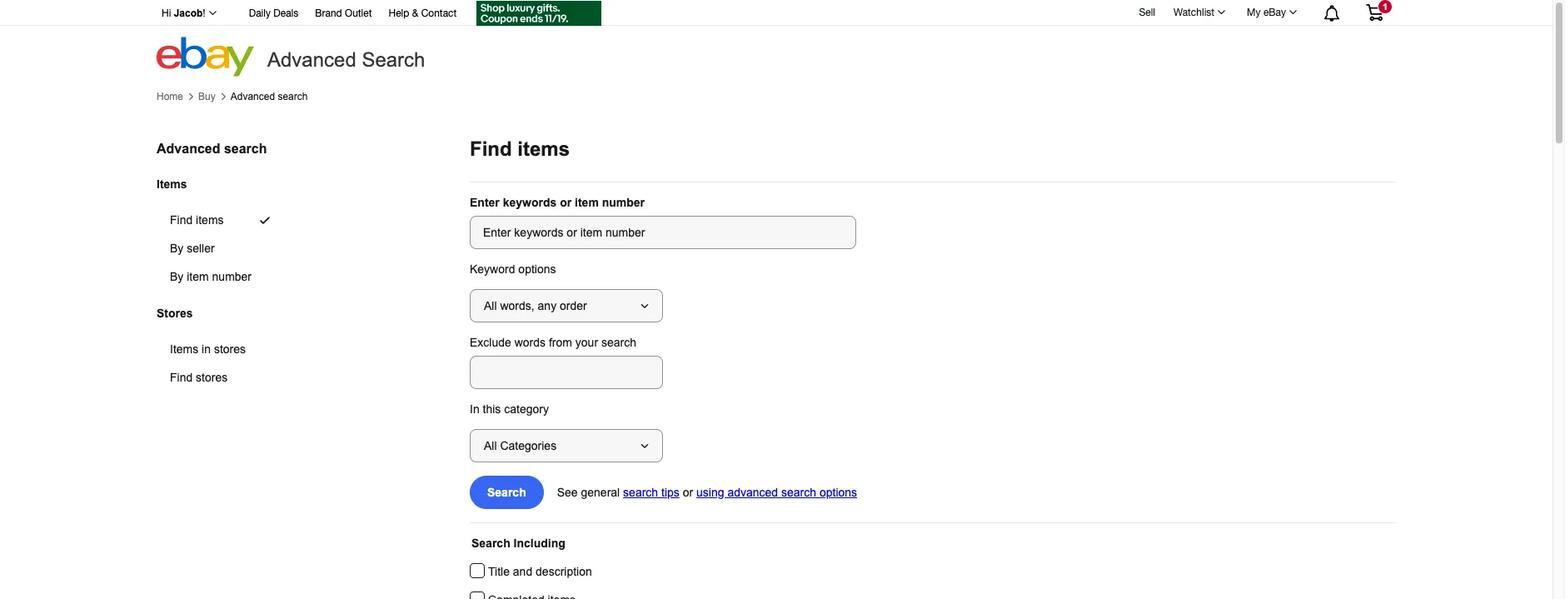 Task type: describe. For each thing, give the bounding box(es) containing it.
my ebay
[[1247, 7, 1287, 18]]

home
[[157, 91, 183, 102]]

items inside find items link
[[196, 214, 224, 227]]

and
[[513, 565, 533, 578]]

help & contact
[[389, 7, 457, 19]]

brand outlet link
[[315, 5, 372, 23]]

advanced
[[728, 486, 778, 499]]

using
[[697, 486, 725, 499]]

my ebay link
[[1238, 2, 1305, 22]]

see general search tips or using advanced search options
[[557, 486, 858, 499]]

tips
[[662, 486, 680, 499]]

words
[[515, 336, 546, 349]]

search tips link
[[623, 486, 680, 499]]

get the coupon image
[[477, 1, 602, 26]]

seller
[[187, 242, 215, 255]]

search including
[[472, 537, 566, 550]]

exclude words from your search
[[470, 336, 637, 349]]

jacob
[[174, 7, 203, 19]]

hi jacob !
[[162, 7, 206, 19]]

daily deals
[[249, 7, 299, 19]]

0 vertical spatial advanced
[[267, 48, 356, 71]]

brand
[[315, 7, 342, 19]]

1 vertical spatial advanced
[[231, 91, 275, 102]]

in this category
[[470, 402, 549, 416]]

0 horizontal spatial options
[[519, 262, 556, 276]]

1 vertical spatial number
[[212, 270, 252, 283]]

stores inside 'link'
[[196, 371, 228, 385]]

Enter keywords or item number text field
[[470, 216, 857, 249]]

1 horizontal spatial number
[[602, 196, 645, 209]]

items in stores
[[170, 343, 246, 356]]

help
[[389, 7, 409, 19]]

account navigation
[[152, 0, 1397, 28]]

home link
[[157, 91, 183, 102]]

search left tips
[[623, 486, 658, 499]]

title and description
[[488, 565, 592, 578]]

2 vertical spatial advanced
[[157, 142, 220, 156]]

0 vertical spatial items
[[518, 137, 570, 160]]

by for by item number
[[170, 270, 184, 283]]

from
[[549, 336, 572, 349]]

contact
[[421, 7, 457, 19]]

by seller
[[170, 242, 215, 255]]

1 vertical spatial advanced search
[[157, 142, 267, 156]]

using advanced search options link
[[697, 486, 858, 499]]

search for search including
[[472, 537, 511, 550]]

search right your on the bottom left of page
[[602, 336, 637, 349]]

0 vertical spatial stores
[[214, 343, 246, 356]]

stores
[[157, 307, 193, 320]]

1 vertical spatial options
[[820, 486, 858, 499]]

your
[[576, 336, 598, 349]]

category
[[504, 402, 549, 416]]

search down "advanced search"
[[278, 91, 308, 102]]

0 vertical spatial or
[[560, 196, 572, 209]]



Task type: vqa. For each thing, say whether or not it's contained in the screenshot.
ENTER KEYWORDS OR ITEM NUMBER text box
yes



Task type: locate. For each thing, give the bounding box(es) containing it.
items for items
[[157, 177, 187, 190]]

find for "find stores" 'link'
[[170, 371, 193, 385]]

0 vertical spatial options
[[519, 262, 556, 276]]

0 horizontal spatial number
[[212, 270, 252, 283]]

ebay
[[1264, 7, 1287, 18]]

advanced search right buy
[[231, 91, 308, 102]]

keyword
[[470, 262, 515, 276]]

find inside find items link
[[170, 214, 193, 227]]

0 vertical spatial items
[[157, 177, 187, 190]]

or right keywords
[[560, 196, 572, 209]]

2 vertical spatial find
[[170, 371, 193, 385]]

1
[[1383, 2, 1388, 12]]

advanced right buy "link"
[[231, 91, 275, 102]]

item down seller
[[187, 270, 209, 283]]

&
[[412, 7, 419, 19]]

0 vertical spatial number
[[602, 196, 645, 209]]

0 horizontal spatial find items
[[170, 214, 224, 227]]

buy link
[[198, 91, 216, 102]]

search for the search button
[[487, 486, 526, 499]]

1 horizontal spatial items
[[518, 137, 570, 160]]

advanced down buy "link"
[[157, 142, 220, 156]]

1 vertical spatial find
[[170, 214, 193, 227]]

find stores link
[[157, 364, 286, 392]]

1 vertical spatial or
[[683, 486, 693, 499]]

find items
[[470, 137, 570, 160], [170, 214, 224, 227]]

0 vertical spatial item
[[575, 196, 599, 209]]

items up seller
[[196, 214, 224, 227]]

brand outlet
[[315, 7, 372, 19]]

1 horizontal spatial options
[[820, 486, 858, 499]]

sell
[[1139, 6, 1156, 18]]

in
[[470, 402, 480, 416]]

by down "by seller"
[[170, 270, 184, 283]]

search
[[278, 91, 308, 102], [224, 142, 267, 156], [602, 336, 637, 349], [623, 486, 658, 499], [782, 486, 817, 499]]

by left seller
[[170, 242, 184, 255]]

general
[[581, 486, 620, 499]]

daily deals link
[[249, 5, 299, 23]]

find up "by seller"
[[170, 214, 193, 227]]

items up enter keywords or item number
[[518, 137, 570, 160]]

by item number link
[[157, 263, 292, 291]]

advanced search down buy "link"
[[157, 142, 267, 156]]

hi
[[162, 7, 171, 19]]

my
[[1247, 7, 1261, 18]]

find
[[470, 137, 512, 160], [170, 214, 193, 227], [170, 371, 193, 385]]

keywords
[[503, 196, 557, 209]]

1 vertical spatial items
[[170, 343, 199, 356]]

enter
[[470, 196, 500, 209]]

deals
[[274, 7, 299, 19]]

enter keywords or item number
[[470, 196, 645, 209]]

items up find items link
[[157, 177, 187, 190]]

1 vertical spatial stores
[[196, 371, 228, 385]]

2 by from the top
[[170, 270, 184, 283]]

search down the advanced search link
[[224, 142, 267, 156]]

watchlist link
[[1165, 2, 1233, 22]]

banner containing sell
[[152, 0, 1397, 77]]

outlet
[[345, 7, 372, 19]]

1 horizontal spatial or
[[683, 486, 693, 499]]

1 horizontal spatial find items
[[470, 137, 570, 160]]

1 vertical spatial find items
[[170, 214, 224, 227]]

advanced search
[[231, 91, 308, 102], [157, 142, 267, 156]]

stores
[[214, 343, 246, 356], [196, 371, 228, 385]]

stores down items in stores
[[196, 371, 228, 385]]

in
[[202, 343, 211, 356]]

1 vertical spatial items
[[196, 214, 224, 227]]

find for find items link
[[170, 214, 193, 227]]

1 vertical spatial item
[[187, 270, 209, 283]]

item right keywords
[[575, 196, 599, 209]]

Exclude words from your search text field
[[470, 356, 663, 389]]

search
[[362, 48, 425, 71], [487, 486, 526, 499], [472, 537, 511, 550]]

2 vertical spatial search
[[472, 537, 511, 550]]

1 link
[[1357, 0, 1394, 24]]

buy
[[198, 91, 216, 102]]

or
[[560, 196, 572, 209], [683, 486, 693, 499]]

find down items in stores
[[170, 371, 193, 385]]

search inside button
[[487, 486, 526, 499]]

search down help
[[362, 48, 425, 71]]

items
[[157, 177, 187, 190], [170, 343, 199, 356]]

by for by seller
[[170, 242, 184, 255]]

1 vertical spatial by
[[170, 270, 184, 283]]

find items link
[[157, 206, 292, 234]]

watchlist
[[1174, 7, 1215, 18]]

0 vertical spatial find items
[[470, 137, 570, 160]]

see
[[557, 486, 578, 499]]

daily
[[249, 7, 271, 19]]

find inside "find stores" 'link'
[[170, 371, 193, 385]]

!
[[203, 7, 206, 19]]

0 vertical spatial by
[[170, 242, 184, 255]]

find up enter
[[470, 137, 512, 160]]

exclude
[[470, 336, 511, 349]]

items left in
[[170, 343, 199, 356]]

by seller link
[[157, 234, 292, 263]]

by
[[170, 242, 184, 255], [170, 270, 184, 283]]

advanced search
[[267, 48, 425, 71]]

search right advanced
[[782, 486, 817, 499]]

banner
[[152, 0, 1397, 77]]

help & contact link
[[389, 5, 457, 23]]

0 horizontal spatial or
[[560, 196, 572, 209]]

items inside items in stores link
[[170, 343, 199, 356]]

number down the by seller link
[[212, 270, 252, 283]]

or right tips
[[683, 486, 693, 499]]

advanced
[[267, 48, 356, 71], [231, 91, 275, 102], [157, 142, 220, 156]]

sell link
[[1132, 6, 1163, 18]]

item
[[575, 196, 599, 209], [187, 270, 209, 283]]

find stores
[[170, 371, 228, 385]]

1 by from the top
[[170, 242, 184, 255]]

search up title
[[472, 537, 511, 550]]

1 vertical spatial search
[[487, 486, 526, 499]]

0 vertical spatial search
[[362, 48, 425, 71]]

1 horizontal spatial item
[[575, 196, 599, 209]]

keyword options
[[470, 262, 556, 276]]

description
[[536, 565, 592, 578]]

title
[[488, 565, 510, 578]]

number up enter keywords or item number text field
[[602, 196, 645, 209]]

by item number
[[170, 270, 252, 283]]

advanced down brand
[[267, 48, 356, 71]]

this
[[483, 402, 501, 416]]

0 vertical spatial find
[[470, 137, 512, 160]]

items
[[518, 137, 570, 160], [196, 214, 224, 227]]

options
[[519, 262, 556, 276], [820, 486, 858, 499]]

find items up seller
[[170, 214, 224, 227]]

including
[[514, 537, 566, 550]]

search up search including
[[487, 486, 526, 499]]

0 vertical spatial advanced search
[[231, 91, 308, 102]]

number
[[602, 196, 645, 209], [212, 270, 252, 283]]

0 horizontal spatial items
[[196, 214, 224, 227]]

stores right in
[[214, 343, 246, 356]]

find items up keywords
[[470, 137, 570, 160]]

items for items in stores
[[170, 343, 199, 356]]

0 horizontal spatial item
[[187, 270, 209, 283]]

advanced search link
[[231, 91, 308, 102]]

search button
[[470, 476, 544, 509]]

items in stores link
[[157, 335, 286, 364]]



